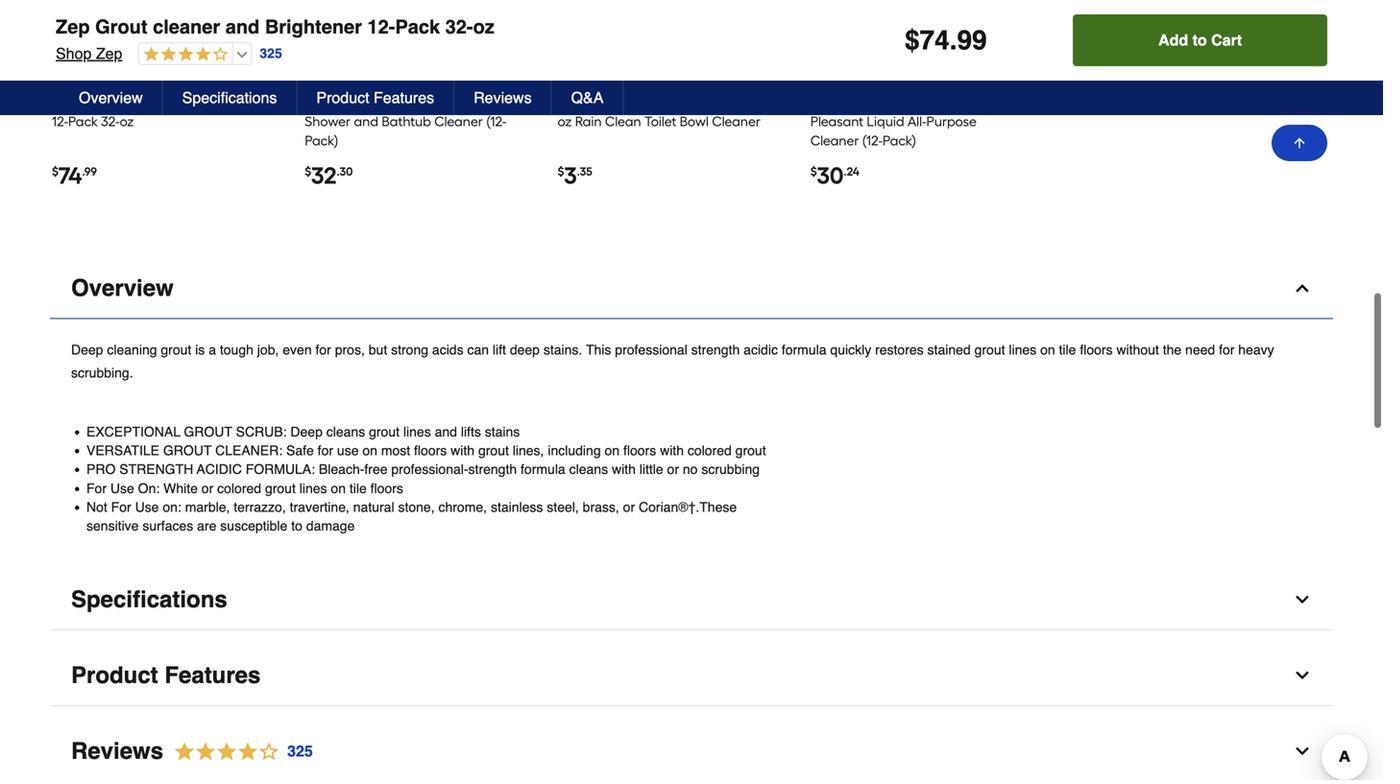 Task type: vqa. For each thing, say whether or not it's contained in the screenshot.
minus image inside FOR USE WITH RVS 'BUTTON'
no



Task type: describe. For each thing, give the bounding box(es) containing it.
$ 74 . 99
[[905, 25, 987, 56]]

0 horizontal spatial for
[[86, 481, 107, 496]]

1 vertical spatial product features button
[[50, 646, 1333, 707]]

q&a
[[571, 89, 604, 107]]

1 horizontal spatial zep
[[96, 45, 122, 62]]

all-
[[908, 113, 926, 130]]

pack) for liquid
[[883, 133, 916, 149]]

acids
[[432, 342, 464, 358]]

deep cleaning grout is a tough job, even for pros, but strong acids can lift deep stains. this professional strength acidic formula quickly restores stained grout lines on tile floors without the need for heavy scrubbing.
[[71, 342, 1274, 381]]

strength
[[119, 462, 193, 478]]

tub
[[382, 94, 406, 110]]

0 vertical spatial use
[[110, 481, 134, 496]]

not
[[86, 500, 107, 515]]

0 horizontal spatial cleans
[[326, 425, 365, 440]]

bleach
[[654, 94, 695, 110]]

3
[[564, 162, 577, 190]]

floors up little
[[623, 443, 656, 459]]

product for bottommost product features button
[[71, 663, 158, 689]]

reviews button
[[454, 81, 552, 115]]

cleaner up all-
[[908, 94, 957, 110]]

fl for all purpose cleaner 32-fl oz pleasant liquid all-purpose cleaner (12-pack)
[[978, 94, 986, 110]]

$ for $ 74 . 99
[[905, 25, 920, 56]]

pros,
[[335, 342, 365, 358]]

pack) for shower
[[305, 133, 338, 149]]

4.3 stars image containing 325
[[163, 740, 314, 766]]

clean
[[605, 113, 641, 130]]

and inside exceptional grout scrub: deep cleans grout lines and lifts stains versatile grout cleaner: safe for use on most floors with grout lines, including on floors with colored grout pro strength acidic formula: bleach-free professional-strength formula cleans with little or no scrubbing for use on: white or colored grout lines on tile floors not for use on: marble, terrazzo, travertine, natural stone, chrome, stainless steel, brass, or corian®†.these sensitive surfaces are susceptible to damage
[[435, 425, 457, 440]]

travertine,
[[290, 500, 349, 515]]

.30
[[337, 165, 353, 179]]

brass,
[[583, 500, 619, 515]]

grout up most
[[369, 425, 400, 440]]

(12- for pleasant
[[862, 133, 883, 149]]

12- inside grout cleaner and brightener 12-pack 32-oz
[[52, 113, 68, 130]]

floors up professional-
[[414, 443, 447, 459]]

0 vertical spatial 4.3 stars image
[[139, 46, 228, 64]]

grout cleaner and brightener 12-pack 32-oz
[[52, 94, 257, 130]]

.24
[[844, 165, 860, 179]]

.35
[[577, 165, 592, 179]]

are
[[197, 519, 216, 534]]

floors inside deep cleaning grout is a tough job, even for pros, but strong acids can lift deep stains. this professional strength acidic formula quickly restores stained grout lines on tile floors without the need for heavy scrubbing.
[[1080, 342, 1113, 358]]

cleaner for clinging bleach gel 24-fl oz rain clean toilet bowl cleaner
[[712, 113, 761, 130]]

30
[[817, 162, 844, 190]]

1 vertical spatial 325
[[287, 743, 313, 761]]

on down bleach-
[[331, 481, 346, 496]]

.
[[950, 25, 957, 56]]

strength inside exceptional grout scrub: deep cleans grout lines and lifts stains versatile grout cleaner: safe for use on most floors with grout lines, including on floors with colored grout pro strength acidic formula: bleach-free professional-strength formula cleans with little or no scrubbing for use on: white or colored grout lines on tile floors not for use on: marble, terrazzo, travertine, natural stone, chrome, stainless steel, brass, or corian®†.these sensitive surfaces are susceptible to damage
[[468, 462, 517, 478]]

$ for $ 32 .30
[[305, 165, 311, 179]]

toilet
[[644, 113, 676, 130]]

pleasant
[[810, 113, 863, 130]]

the
[[1163, 342, 1182, 358]]

items
[[1185, 46, 1219, 62]]

stains.
[[544, 342, 582, 358]]

including
[[548, 443, 601, 459]]

oz inside clinging bleach gel 24-fl oz rain clean toilet bowl cleaner
[[558, 113, 572, 130]]

stone,
[[398, 500, 435, 515]]

0 horizontal spatial purpose
[[855, 94, 905, 110]]

grout up scrubbing
[[735, 443, 766, 459]]

scrubbing
[[701, 462, 760, 478]]

heavy
[[1238, 342, 1274, 358]]

damage
[[306, 519, 355, 534]]

professional
[[615, 342, 688, 358]]

0 vertical spatial specifications
[[182, 89, 277, 107]]

1 horizontal spatial pack
[[395, 16, 440, 38]]

0 vertical spatial specifications button
[[163, 81, 297, 115]]

74 for .
[[920, 25, 950, 56]]

gel
[[699, 94, 720, 110]]

cart
[[1146, 46, 1172, 62]]

need
[[1185, 342, 1215, 358]]

deep inside deep cleaning grout is a tough job, even for pros, but strong acids can lift deep stains. this professional strength acidic formula quickly restores stained grout lines on tile floors without the need for heavy scrubbing.
[[71, 342, 103, 358]]

$ 30 .24
[[810, 162, 860, 190]]

product for the top product features button
[[316, 89, 369, 107]]

zep grout cleaner and brightener 12-pack 32-oz
[[56, 16, 494, 38]]

chevron up image
[[1293, 279, 1312, 298]]

but
[[369, 342, 387, 358]]

all purpose cleaner 32-fl oz pleasant liquid all-purpose cleaner (12-pack) link
[[810, 94, 1003, 149]]

versatile
[[86, 443, 159, 459]]

professional-
[[391, 462, 468, 478]]

1 vertical spatial cleans
[[569, 462, 608, 478]]

natural
[[353, 500, 394, 515]]

grout down stains
[[478, 443, 509, 459]]

stained
[[927, 342, 971, 358]]

for right even
[[316, 342, 331, 358]]

1 horizontal spatial brightener
[[265, 16, 362, 38]]

product features for the top product features button
[[316, 89, 434, 107]]

bathtub
[[382, 113, 431, 130]]

stainless
[[491, 500, 543, 515]]

0 horizontal spatial or
[[202, 481, 213, 496]]

32 list item
[[305, 0, 513, 217]]

add to cart
[[1158, 31, 1242, 49]]

strength inside deep cleaning grout is a tough job, even for pros, but strong acids can lift deep stains. this professional strength acidic formula quickly restores stained grout lines on tile floors without the need for heavy scrubbing.
[[691, 342, 740, 358]]

1 vertical spatial overview
[[71, 275, 174, 302]]

features for the top product features button
[[374, 89, 434, 107]]

steel,
[[547, 500, 579, 515]]

1 horizontal spatial lines
[[403, 425, 431, 440]]

cart
[[1211, 31, 1242, 49]]

add to cart 4 items
[[1103, 46, 1219, 62]]

lift
[[493, 342, 506, 358]]

chrome,
[[438, 500, 487, 515]]

formula:
[[246, 462, 315, 478]]

clinging bleach gel 24-fl oz rain clean toilet bowl cleaner
[[558, 94, 761, 130]]

job,
[[257, 342, 279, 358]]

$ 3 .35
[[558, 162, 592, 190]]

chevron down image
[[1293, 591, 1312, 610]]

grout right stained
[[975, 342, 1005, 358]]

shower, tub and tile 32-fl oz shower and bathtub cleaner (12- pack)
[[305, 94, 507, 149]]

scrubbing.
[[71, 365, 133, 381]]

formula inside exceptional grout scrub: deep cleans grout lines and lifts stains versatile grout cleaner: safe for use on most floors with grout lines, including on floors with colored grout pro strength acidic formula: bleach-free professional-strength formula cleans with little or no scrubbing for use on: white or colored grout lines on tile floors not for use on: marble, terrazzo, travertine, natural stone, chrome, stainless steel, brass, or corian®†.these sensitive surfaces are susceptible to damage
[[521, 462, 565, 478]]

without
[[1117, 342, 1159, 358]]

0 vertical spatial cleaner
[[153, 16, 220, 38]]

$ 74 .99
[[52, 162, 97, 190]]

1 horizontal spatial with
[[612, 462, 636, 478]]

on inside deep cleaning grout is a tough job, even for pros, but strong acids can lift deep stains. this professional strength acidic formula quickly restores stained grout lines on tile floors without the need for heavy scrubbing.
[[1040, 342, 1055, 358]]

24-
[[723, 94, 742, 110]]

strong
[[391, 342, 428, 358]]

add to cart button
[[1073, 14, 1327, 66]]

.99
[[82, 165, 97, 179]]

1 horizontal spatial 12-
[[367, 16, 395, 38]]

terrazzo,
[[234, 500, 286, 515]]

for right need
[[1219, 342, 1235, 358]]

brightener inside grout cleaner and brightener 12-pack 32-oz
[[194, 94, 257, 110]]

acidic
[[744, 342, 778, 358]]

32
[[311, 162, 337, 190]]

0 vertical spatial grout
[[184, 425, 232, 440]]

32- inside grout cleaner and brightener 12-pack 32-oz
[[101, 113, 120, 130]]



Task type: locate. For each thing, give the bounding box(es) containing it.
0 horizontal spatial reviews
[[71, 739, 163, 765]]

0 vertical spatial lines
[[1009, 342, 1037, 358]]

zep for zep grout cleaner and brightener 12-pack 32-oz
[[56, 16, 90, 38]]

for up sensitive
[[111, 500, 131, 515]]

a
[[209, 342, 216, 358]]

strength left acidic
[[691, 342, 740, 358]]

2 horizontal spatial lines
[[1009, 342, 1037, 358]]

cleaner inside grout cleaner and brightener 12-pack 32-oz
[[117, 94, 162, 110]]

grout cleaner and brightener 12-pack 32-oz link
[[52, 94, 257, 130]]

1 vertical spatial 12-
[[52, 113, 68, 130]]

specifications button down corian®†.these
[[50, 571, 1333, 631]]

on up free
[[362, 443, 377, 459]]

74 for .99
[[59, 162, 82, 190]]

floors
[[1080, 342, 1113, 358], [414, 443, 447, 459], [623, 443, 656, 459], [370, 481, 403, 496]]

0 horizontal spatial pack
[[68, 113, 98, 130]]

on:
[[138, 481, 160, 496]]

0 vertical spatial product
[[316, 89, 369, 107]]

1 horizontal spatial purpose
[[926, 113, 977, 130]]

$ inside $ 30 .24
[[810, 165, 817, 179]]

2 horizontal spatial with
[[660, 443, 684, 459]]

colored down acidic
[[217, 481, 261, 496]]

or left no
[[667, 462, 679, 478]]

(12- right bathtub
[[486, 113, 507, 130]]

tile left "without"
[[1059, 342, 1076, 358]]

1 horizontal spatial product
[[316, 89, 369, 107]]

for left use
[[318, 443, 333, 459]]

1 horizontal spatial tile
[[1059, 342, 1076, 358]]

grout down shop zep
[[78, 94, 113, 110]]

formula down lines,
[[521, 462, 565, 478]]

oz inside all purpose cleaner 32-fl oz pleasant liquid all-purpose cleaner (12-pack)
[[989, 94, 1003, 110]]

grout left is
[[161, 342, 191, 358]]

with up no
[[660, 443, 684, 459]]

safe
[[286, 443, 314, 459]]

1 horizontal spatial use
[[135, 500, 159, 515]]

fl right 'gel'
[[742, 94, 749, 110]]

1 horizontal spatial for
[[111, 500, 131, 515]]

cleaner inside clinging bleach gel 24-fl oz rain clean toilet bowl cleaner
[[712, 113, 761, 130]]

lines right stained
[[1009, 342, 1037, 358]]

1 horizontal spatial formula
[[782, 342, 827, 358]]

0 vertical spatial purpose
[[855, 94, 905, 110]]

or up the marble,
[[202, 481, 213, 496]]

cleans
[[326, 425, 365, 440], [569, 462, 608, 478]]

1 vertical spatial 4.3 stars image
[[163, 740, 314, 766]]

0 horizontal spatial with
[[451, 443, 475, 459]]

to down travertine,
[[291, 519, 302, 534]]

cleaner:
[[215, 443, 282, 459]]

reviews inside button
[[474, 89, 532, 107]]

deep up safe
[[290, 425, 323, 440]]

even
[[283, 342, 312, 358]]

grout inside grout cleaner and brightener 12-pack 32-oz
[[78, 94, 113, 110]]

zep for zep
[[305, 94, 328, 110]]

grout
[[95, 16, 147, 38], [78, 94, 113, 110]]

$ for $ 3 .35
[[558, 165, 564, 179]]

use
[[110, 481, 134, 496], [135, 500, 159, 515]]

4
[[1175, 46, 1183, 62]]

1 vertical spatial cleaner
[[117, 94, 162, 110]]

pack)
[[305, 133, 338, 149], [883, 133, 916, 149]]

1 vertical spatial colored
[[217, 481, 261, 496]]

0 horizontal spatial colored
[[217, 481, 261, 496]]

most
[[381, 443, 410, 459]]

purpose up liquid
[[855, 94, 905, 110]]

1 horizontal spatial pack)
[[883, 133, 916, 149]]

overview up "cleaning"
[[71, 275, 174, 302]]

2 chevron down image from the top
[[1293, 742, 1312, 762]]

grout down formula:
[[265, 481, 296, 496]]

cleaner for all purpose cleaner 32-fl oz pleasant liquid all-purpose cleaner (12-pack)
[[810, 133, 859, 149]]

0 horizontal spatial features
[[165, 663, 261, 689]]

for
[[86, 481, 107, 496], [111, 500, 131, 515]]

pack inside grout cleaner and brightener 12-pack 32-oz
[[68, 113, 98, 130]]

(12- inside shower, tub and tile 32-fl oz shower and bathtub cleaner (12- pack)
[[486, 113, 507, 130]]

1 vertical spatial formula
[[521, 462, 565, 478]]

add to cart 4 items link
[[1065, 31, 1256, 77]]

colored up no
[[688, 443, 732, 459]]

0 vertical spatial cleans
[[326, 425, 365, 440]]

cleaner inside shower, tub and tile 32-fl oz shower and bathtub cleaner (12- pack)
[[434, 113, 483, 130]]

1 vertical spatial grout
[[78, 94, 113, 110]]

1 chevron down image from the top
[[1293, 667, 1312, 686]]

1 horizontal spatial cleans
[[569, 462, 608, 478]]

0 vertical spatial overview button
[[60, 81, 163, 115]]

grout up acidic
[[184, 425, 232, 440]]

74 list item
[[52, 0, 260, 217]]

on left "without"
[[1040, 342, 1055, 358]]

on
[[1040, 342, 1055, 358], [362, 443, 377, 459], [605, 443, 620, 459], [331, 481, 346, 496]]

use left the on:
[[110, 481, 134, 496]]

chevron down image for product features
[[1293, 667, 1312, 686]]

32- inside shower, tub and tile 32-fl oz shower and bathtub cleaner (12- pack)
[[461, 94, 479, 110]]

exceptional
[[86, 425, 180, 440]]

lifts
[[461, 425, 481, 440]]

1 vertical spatial specifications button
[[50, 571, 1333, 631]]

2 horizontal spatial fl
[[978, 94, 986, 110]]

$ left .30
[[305, 165, 311, 179]]

2 fl from the left
[[742, 94, 749, 110]]

deep inside exceptional grout scrub: deep cleans grout lines and lifts stains versatile grout cleaner: safe for use on most floors with grout lines, including on floors with colored grout pro strength acidic formula: bleach-free professional-strength formula cleans with little or no scrubbing for use on: white or colored grout lines on tile floors not for use on: marble, terrazzo, travertine, natural stone, chrome, stainless steel, brass, or corian®†.these sensitive surfaces are susceptible to damage
[[290, 425, 323, 440]]

zep inside 32 list item
[[305, 94, 328, 110]]

$ inside $ 74 .99
[[52, 165, 59, 179]]

0 horizontal spatial fl
[[479, 94, 486, 110]]

1 vertical spatial product features
[[71, 663, 261, 689]]

0 horizontal spatial tile
[[350, 481, 367, 496]]

surfaces
[[142, 519, 193, 534]]

2 horizontal spatial zep
[[305, 94, 328, 110]]

325
[[260, 46, 282, 61], [287, 743, 313, 761]]

30 list item
[[810, 0, 1018, 217]]

1 vertical spatial brightener
[[194, 94, 257, 110]]

product
[[316, 89, 369, 107], [71, 663, 158, 689]]

0 vertical spatial 12-
[[367, 16, 395, 38]]

pack) inside shower, tub and tile 32-fl oz shower and bathtub cleaner (12- pack)
[[305, 133, 338, 149]]

for inside exceptional grout scrub: deep cleans grout lines and lifts stains versatile grout cleaner: safe for use on most floors with grout lines, including on floors with colored grout pro strength acidic formula: bleach-free professional-strength formula cleans with little or no scrubbing for use on: white or colored grout lines on tile floors not for use on: marble, terrazzo, travertine, natural stone, chrome, stainless steel, brass, or corian®†.these sensitive surfaces are susceptible to damage
[[318, 443, 333, 459]]

0 vertical spatial reviews
[[474, 89, 532, 107]]

1 vertical spatial tile
[[350, 481, 367, 496]]

pack up the tub
[[395, 16, 440, 38]]

32- inside all purpose cleaner 32-fl oz pleasant liquid all-purpose cleaner (12-pack)
[[960, 94, 978, 110]]

features
[[374, 89, 434, 107], [165, 663, 261, 689]]

pro
[[86, 462, 116, 478]]

brightener down zep grout cleaner and brightener 12-pack 32-oz at the left top of page
[[194, 94, 257, 110]]

bleach-
[[319, 462, 364, 478]]

oz inside grout cleaner and brightener 12-pack 32-oz
[[120, 113, 134, 130]]

overview button up the professional
[[50, 259, 1333, 319]]

0 vertical spatial formula
[[782, 342, 827, 358]]

1 vertical spatial strength
[[468, 462, 517, 478]]

(12- down liquid
[[862, 133, 883, 149]]

1 horizontal spatial colored
[[688, 443, 732, 459]]

12-
[[367, 16, 395, 38], [52, 113, 68, 130]]

clinging
[[600, 94, 651, 110]]

1 vertical spatial chevron down image
[[1293, 742, 1312, 762]]

0 vertical spatial deep
[[71, 342, 103, 358]]

deep
[[510, 342, 540, 358]]

liquid
[[867, 113, 904, 130]]

0 horizontal spatial (12-
[[486, 113, 507, 130]]

cleans up use
[[326, 425, 365, 440]]

susceptible
[[220, 519, 288, 534]]

overview button down shop zep
[[60, 81, 163, 115]]

floors left "without"
[[1080, 342, 1113, 358]]

fl right tile at the left
[[479, 94, 486, 110]]

fl inside shower, tub and tile 32-fl oz shower and bathtub cleaner (12- pack)
[[479, 94, 486, 110]]

specifications button down zep grout cleaner and brightener 12-pack 32-oz at the left top of page
[[163, 81, 297, 115]]

with down lifts
[[451, 443, 475, 459]]

cleaner up grout cleaner and brightener 12-pack 32-oz link
[[153, 16, 220, 38]]

lines up most
[[403, 425, 431, 440]]

formula right acidic
[[782, 342, 827, 358]]

to for cart
[[1193, 31, 1207, 49]]

add for add to cart
[[1158, 31, 1188, 49]]

no
[[683, 462, 698, 478]]

0 vertical spatial grout
[[95, 16, 147, 38]]

1 vertical spatial product
[[71, 663, 158, 689]]

to inside button
[[1193, 31, 1207, 49]]

$ inside $ 3 .35
[[558, 165, 564, 179]]

clorox
[[558, 94, 597, 110]]

chevron down image for reviews
[[1293, 742, 1312, 762]]

1 vertical spatial deep
[[290, 425, 323, 440]]

0 horizontal spatial strength
[[468, 462, 517, 478]]

1 vertical spatial reviews
[[71, 739, 163, 765]]

0 vertical spatial pack
[[395, 16, 440, 38]]

floors down free
[[370, 481, 403, 496]]

1 vertical spatial 74
[[59, 162, 82, 190]]

1 horizontal spatial or
[[623, 500, 635, 515]]

and inside grout cleaner and brightener 12-pack 32-oz
[[166, 94, 190, 110]]

2 pack) from the left
[[883, 133, 916, 149]]

with left little
[[612, 462, 636, 478]]

0 vertical spatial overview
[[79, 89, 143, 107]]

1 horizontal spatial strength
[[691, 342, 740, 358]]

1 vertical spatial grout
[[163, 443, 212, 459]]

0 horizontal spatial lines
[[299, 481, 327, 496]]

specifications down zep grout cleaner and brightener 12-pack 32-oz at the left top of page
[[182, 89, 277, 107]]

0 horizontal spatial add
[[1103, 46, 1128, 62]]

marble,
[[185, 500, 230, 515]]

(12- for oz
[[486, 113, 507, 130]]

sensitive
[[86, 519, 139, 534]]

acidic
[[197, 462, 242, 478]]

4.3 stars image
[[139, 46, 228, 64], [163, 740, 314, 766]]

zep up shop
[[56, 16, 90, 38]]

0 vertical spatial features
[[374, 89, 434, 107]]

specifications button
[[163, 81, 297, 115], [50, 571, 1333, 631]]

zep right shop
[[96, 45, 122, 62]]

$
[[905, 25, 920, 56], [52, 165, 59, 179], [305, 165, 311, 179], [558, 165, 564, 179], [810, 165, 817, 179]]

grout up shop zep
[[95, 16, 147, 38]]

overview down shop zep
[[79, 89, 143, 107]]

12- up $ 74 .99
[[52, 113, 68, 130]]

$ left .35
[[558, 165, 564, 179]]

tile inside exceptional grout scrub: deep cleans grout lines and lifts stains versatile grout cleaner: safe for use on most floors with grout lines, including on floors with colored grout pro strength acidic formula: bleach-free professional-strength formula cleans with little or no scrubbing for use on: white or colored grout lines on tile floors not for use on: marble, terrazzo, travertine, natural stone, chrome, stainless steel, brass, or corian®†.these sensitive surfaces are susceptible to damage
[[350, 481, 367, 496]]

chevron down image
[[1293, 667, 1312, 686], [1293, 742, 1312, 762]]

white
[[163, 481, 198, 496]]

product features for bottommost product features button
[[71, 663, 261, 689]]

$ for $ 30 .24
[[810, 165, 817, 179]]

1 horizontal spatial to
[[1131, 46, 1143, 62]]

1 vertical spatial use
[[135, 500, 159, 515]]

0 vertical spatial zep
[[56, 16, 90, 38]]

lines up travertine,
[[299, 481, 327, 496]]

lines inside deep cleaning grout is a tough job, even for pros, but strong acids can lift deep stains. this professional strength acidic formula quickly restores stained grout lines on tile floors without the need for heavy scrubbing.
[[1009, 342, 1037, 358]]

1 vertical spatial overview button
[[50, 259, 1333, 319]]

0 vertical spatial chevron down image
[[1293, 667, 1312, 686]]

99
[[957, 25, 987, 56]]

0 vertical spatial strength
[[691, 342, 740, 358]]

cleaner down pleasant
[[810, 133, 859, 149]]

tile inside deep cleaning grout is a tough job, even for pros, but strong acids can lift deep stains. this professional strength acidic formula quickly restores stained grout lines on tile floors without the need for heavy scrubbing.
[[1059, 342, 1076, 358]]

74 inside list item
[[59, 162, 82, 190]]

2 vertical spatial or
[[623, 500, 635, 515]]

0 horizontal spatial 12-
[[52, 113, 68, 130]]

deep up scrubbing. on the top left of page
[[71, 342, 103, 358]]

specifications
[[182, 89, 277, 107], [71, 587, 227, 613]]

zep up shower
[[305, 94, 328, 110]]

(12- inside all purpose cleaner 32-fl oz pleasant liquid all-purpose cleaner (12-pack)
[[862, 133, 883, 149]]

arrow up image
[[1292, 135, 1307, 151]]

0 vertical spatial tile
[[1059, 342, 1076, 358]]

$ left .
[[905, 25, 920, 56]]

to inside exceptional grout scrub: deep cleans grout lines and lifts stains versatile grout cleaner: safe for use on most floors with grout lines, including on floors with colored grout pro strength acidic formula: bleach-free professional-strength formula cleans with little or no scrubbing for use on: white or colored grout lines on tile floors not for use on: marble, terrazzo, travertine, natural stone, chrome, stainless steel, brass, or corian®†.these sensitive surfaces are susceptible to damage
[[291, 519, 302, 534]]

1 vertical spatial purpose
[[926, 113, 977, 130]]

2 vertical spatial lines
[[299, 481, 327, 496]]

2 horizontal spatial or
[[667, 462, 679, 478]]

tough
[[220, 342, 253, 358]]

1 fl from the left
[[479, 94, 486, 110]]

rain
[[575, 113, 602, 130]]

0 horizontal spatial zep
[[56, 16, 90, 38]]

fl inside all purpose cleaner 32-fl oz pleasant liquid all-purpose cleaner (12-pack)
[[978, 94, 986, 110]]

pack) down shower
[[305, 133, 338, 149]]

tile
[[437, 94, 457, 110]]

oz
[[473, 16, 494, 38], [490, 94, 504, 110], [989, 94, 1003, 110], [120, 113, 134, 130], [558, 113, 572, 130]]

1 vertical spatial lines
[[403, 425, 431, 440]]

0 horizontal spatial deep
[[71, 342, 103, 358]]

1 horizontal spatial reviews
[[474, 89, 532, 107]]

q&a button
[[552, 81, 624, 115]]

1 horizontal spatial features
[[374, 89, 434, 107]]

1 horizontal spatial (12-
[[862, 133, 883, 149]]

fl down 99
[[978, 94, 986, 110]]

3 fl from the left
[[978, 94, 986, 110]]

or right brass,
[[623, 500, 635, 515]]

1 horizontal spatial add
[[1158, 31, 1188, 49]]

formula inside deep cleaning grout is a tough job, even for pros, but strong acids can lift deep stains. this professional strength acidic formula quickly restores stained grout lines on tile floors without the need for heavy scrubbing.
[[782, 342, 827, 358]]

is
[[195, 342, 205, 358]]

specifications down surfaces
[[71, 587, 227, 613]]

use down the on:
[[135, 500, 159, 515]]

add for add to cart 4 items
[[1103, 46, 1128, 62]]

pack) down liquid
[[883, 133, 916, 149]]

strength down stains
[[468, 462, 517, 478]]

oz inside shower, tub and tile 32-fl oz shower and bathtub cleaner (12- pack)
[[490, 94, 504, 110]]

grout
[[161, 342, 191, 358], [975, 342, 1005, 358], [369, 425, 400, 440], [478, 443, 509, 459], [735, 443, 766, 459], [265, 481, 296, 496]]

brightener up shower,
[[265, 16, 362, 38]]

lines,
[[513, 443, 544, 459]]

0 vertical spatial 325
[[260, 46, 282, 61]]

$ left .99
[[52, 165, 59, 179]]

pack
[[395, 16, 440, 38], [68, 113, 98, 130]]

cleaner down shop zep
[[117, 94, 162, 110]]

1 horizontal spatial product features
[[316, 89, 434, 107]]

strength
[[691, 342, 740, 358], [468, 462, 517, 478]]

bowl
[[680, 113, 709, 130]]

little
[[639, 462, 663, 478]]

0 horizontal spatial formula
[[521, 462, 565, 478]]

colored
[[688, 443, 732, 459], [217, 481, 261, 496]]

0 horizontal spatial product features
[[71, 663, 261, 689]]

3 list item
[[558, 0, 766, 217]]

0 vertical spatial colored
[[688, 443, 732, 459]]

quickly
[[830, 342, 871, 358]]

shower
[[305, 113, 351, 130]]

cleaner for shower, tub and tile 32-fl oz shower and bathtub cleaner (12- pack)
[[434, 113, 483, 130]]

for up not
[[86, 481, 107, 496]]

1 vertical spatial or
[[202, 481, 213, 496]]

shop
[[56, 45, 92, 62]]

shower,
[[331, 94, 379, 110]]

grout
[[184, 425, 232, 440], [163, 443, 212, 459]]

$ left .24
[[810, 165, 817, 179]]

tile up natural
[[350, 481, 367, 496]]

on right including
[[605, 443, 620, 459]]

chevron down image inside product features button
[[1293, 667, 1312, 686]]

12- up the tub
[[367, 16, 395, 38]]

to left cart
[[1131, 46, 1143, 62]]

purpose right liquid
[[926, 113, 977, 130]]

$ for $ 74 .99
[[52, 165, 59, 179]]

0 vertical spatial for
[[86, 481, 107, 496]]

restores
[[875, 342, 924, 358]]

to right the 4
[[1193, 31, 1207, 49]]

corian®†.these
[[639, 500, 737, 515]]

shop zep
[[56, 45, 122, 62]]

cleaning
[[107, 342, 157, 358]]

free
[[364, 462, 388, 478]]

cleans down including
[[569, 462, 608, 478]]

0 vertical spatial or
[[667, 462, 679, 478]]

1 vertical spatial specifications
[[71, 587, 227, 613]]

cleaner down tile at the left
[[434, 113, 483, 130]]

to for cart
[[1131, 46, 1143, 62]]

1 horizontal spatial 74
[[920, 25, 950, 56]]

fl inside clinging bleach gel 24-fl oz rain clean toilet bowl cleaner
[[742, 94, 749, 110]]

1 horizontal spatial 325
[[287, 743, 313, 761]]

for
[[316, 342, 331, 358], [1219, 342, 1235, 358], [318, 443, 333, 459]]

cleaner
[[153, 16, 220, 38], [117, 94, 162, 110]]

1 pack) from the left
[[305, 133, 338, 149]]

$ inside $ 32 .30
[[305, 165, 311, 179]]

add inside button
[[1158, 31, 1188, 49]]

pack) inside all purpose cleaner 32-fl oz pleasant liquid all-purpose cleaner (12-pack)
[[883, 133, 916, 149]]

32-
[[445, 16, 473, 38], [461, 94, 479, 110], [960, 94, 978, 110], [101, 113, 120, 130]]

use
[[337, 443, 359, 459]]

$ 32 .30
[[305, 162, 353, 190]]

cleaner down 24-
[[712, 113, 761, 130]]

features for bottommost product features button
[[165, 663, 261, 689]]

fl for clinging bleach gel 24-fl oz rain clean toilet bowl cleaner
[[742, 94, 749, 110]]

zep
[[56, 16, 90, 38], [96, 45, 122, 62], [305, 94, 328, 110]]

0 vertical spatial 74
[[920, 25, 950, 56]]

1 vertical spatial (12-
[[862, 133, 883, 149]]

0 vertical spatial product features button
[[297, 81, 454, 115]]

pack up .99
[[68, 113, 98, 130]]

grout up strength
[[163, 443, 212, 459]]

purpose
[[855, 94, 905, 110], [926, 113, 977, 130]]



